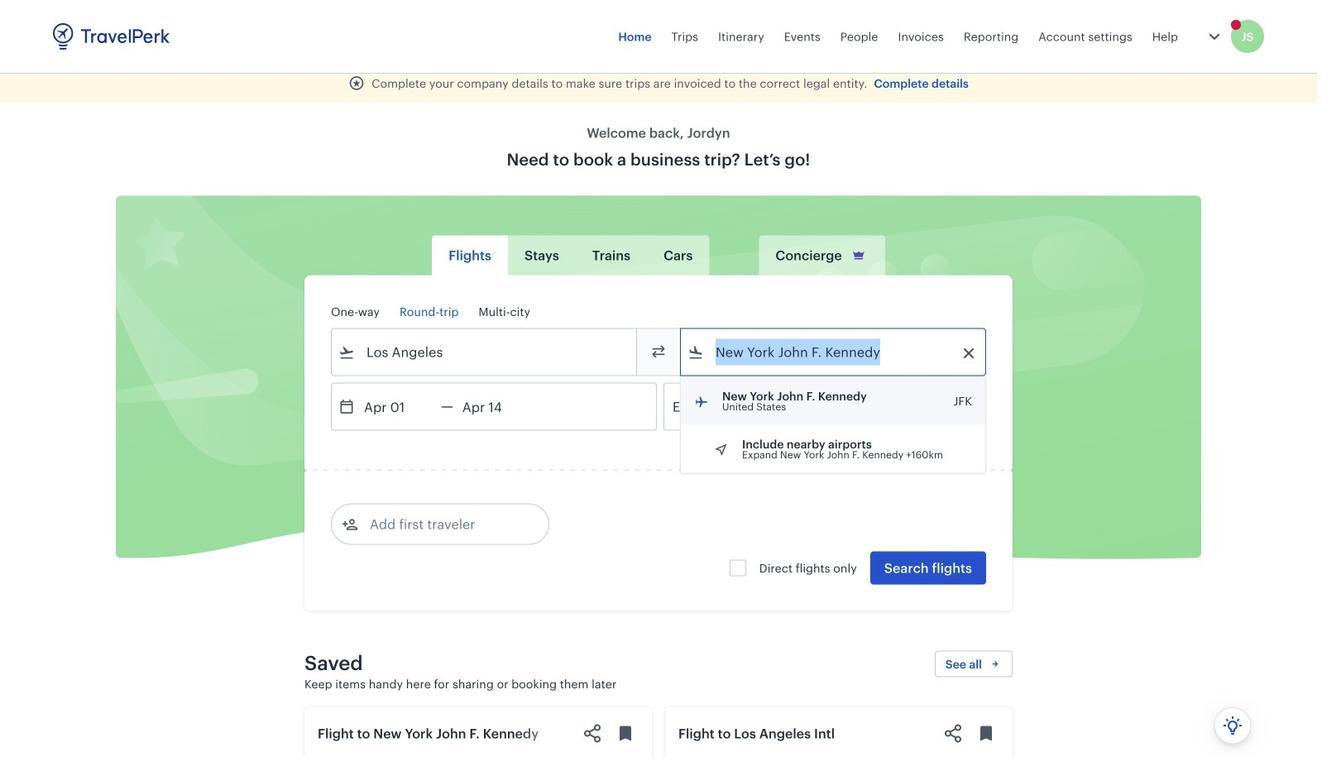Task type: locate. For each thing, give the bounding box(es) containing it.
Return text field
[[453, 384, 539, 430]]

Depart text field
[[355, 384, 441, 430]]

Add first traveler search field
[[358, 511, 530, 538]]

To search field
[[704, 339, 964, 365]]



Task type: describe. For each thing, give the bounding box(es) containing it.
From search field
[[355, 339, 615, 365]]



Task type: vqa. For each thing, say whether or not it's contained in the screenshot.
from search box
yes



